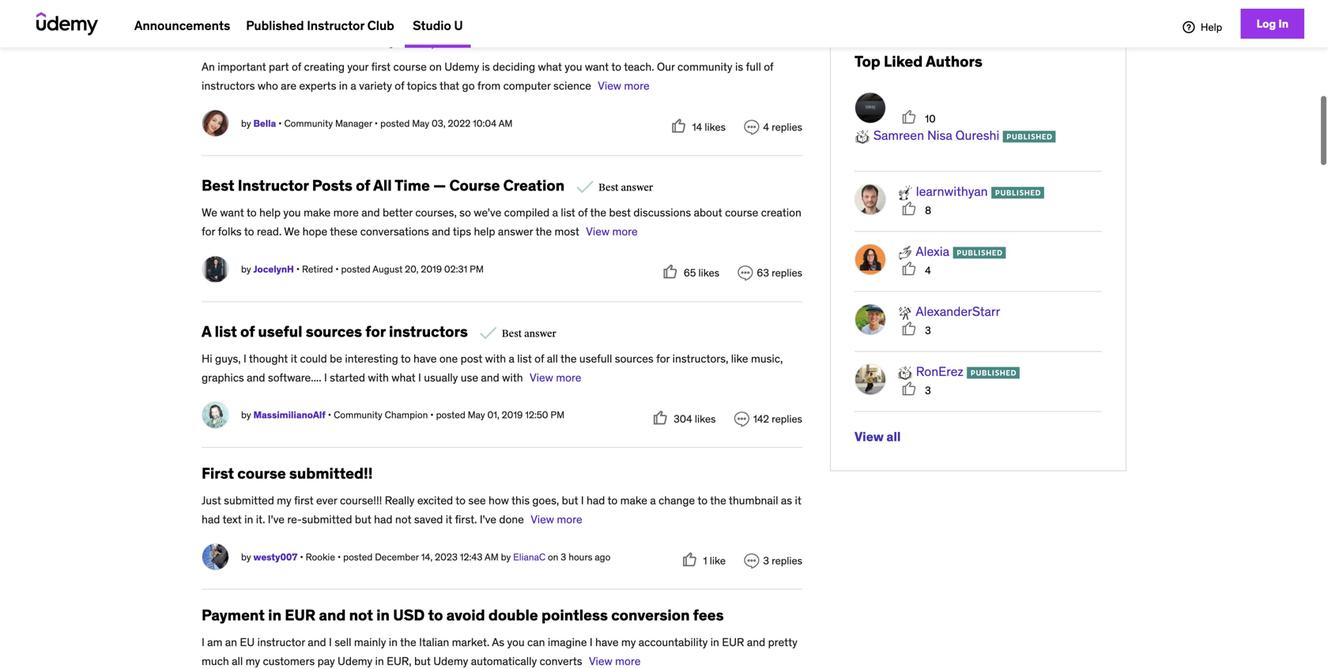 Task type: describe. For each thing, give the bounding box(es) containing it.
alexanderstarr image
[[855, 304, 886, 335]]

for inside hi guys, i thought it could be interesting to have one post with a list of all the usefull sources for instructors, like music, graphics and software.... i started with what i usually use and with
[[656, 352, 670, 366]]

and right use
[[481, 371, 499, 385]]

by for list
[[241, 409, 251, 421]]

list for a list of useful sources for instructors
[[517, 352, 532, 366]]

i left am
[[202, 636, 205, 650]]

compiled
[[504, 206, 550, 220]]

of inside we want to help you make more and better courses, so we've compiled a list of the best discussions about course creation for folks to read. we hope these conversations and tips help answer the most
[[578, 206, 588, 220]]

1 vertical spatial not
[[349, 606, 373, 625]]

in left eur,
[[375, 655, 384, 669]]

that
[[439, 79, 459, 93]]

one
[[439, 352, 458, 366]]

best for a list of useful sources for instructors
[[502, 328, 522, 340]]

course
[[449, 176, 500, 195]]

02:31
[[444, 263, 467, 275]]

2 horizontal spatial is
[[735, 60, 743, 74]]

by left elianac
[[501, 551, 511, 563]]

community for sources
[[334, 409, 382, 421]]

view more link for a list of useful sources for instructors
[[526, 371, 581, 385]]

best answer for a list of useful sources for instructors
[[502, 328, 556, 340]]

14,
[[421, 551, 433, 563]]

a list of useful sources for instructors
[[202, 322, 468, 341]]

to right change on the bottom of the page
[[698, 494, 708, 508]]

discussions
[[634, 206, 691, 220]]

1 horizontal spatial it
[[446, 513, 452, 527]]

computer
[[503, 79, 551, 93]]

course inside we want to help you make more and better courses, so we've compiled a list of the best discussions about course creation for folks to read. we hope these conversations and tips help answer the most
[[725, 206, 758, 220]]

0 horizontal spatial my
[[246, 655, 260, 669]]

view for i
[[589, 655, 613, 669]]

304 likes
[[674, 413, 716, 426]]

topic?
[[374, 30, 419, 49]]

of left all
[[356, 176, 370, 195]]

first
[[202, 464, 234, 483]]

0 horizontal spatial had
[[202, 513, 220, 527]]

alexanderstarr link
[[916, 304, 1000, 320]]

we've
[[474, 206, 501, 220]]

view more link down goes,
[[527, 513, 582, 527]]

0 vertical spatial am
[[499, 117, 513, 130]]

text
[[223, 513, 242, 527]]

4 replies from the top
[[772, 555, 802, 568]]

and left pretty
[[747, 636, 765, 650]]

much
[[202, 655, 229, 669]]

in
[[1279, 17, 1289, 31]]

0 horizontal spatial submitted
[[224, 494, 274, 508]]

of right full
[[764, 60, 773, 74]]

to inside an important part of creating your first course on udemy is deciding what you want to teach. our community is full of instructors who are experts in a variety of topics that go from computer science
[[611, 60, 621, 74]]

italian
[[419, 636, 449, 650]]

what inside an important part of creating your first course on udemy is deciding what you want to teach. our community is full of instructors who are experts in a variety of topics that go from computer science
[[538, 60, 562, 74]]

view more down goes,
[[531, 513, 582, 527]]

as
[[781, 494, 792, 508]]

view for make
[[531, 513, 554, 527]]

are
[[281, 79, 297, 93]]

help
[[1201, 21, 1222, 34]]

first inside "just submitted my first ever course!!! really excited to see how this goes, but i had to make a change to the thumbnail as it had text in it. i've re-submitted but had not saved it first. i've done"
[[294, 494, 314, 508]]

submitted!!
[[289, 464, 373, 483]]

1 horizontal spatial on
[[548, 551, 558, 563]]

best for best instructor posts of all time — course creation
[[599, 182, 619, 194]]

folks
[[218, 225, 242, 239]]

a up creating on the top of page
[[310, 30, 319, 49]]

in down fees
[[710, 636, 719, 650]]

in left usd
[[376, 606, 390, 625]]

first.
[[455, 513, 477, 527]]

can
[[527, 636, 545, 650]]

• right rookie in the left bottom of the page
[[337, 551, 341, 563]]

4
[[763, 121, 769, 134]]

science
[[553, 79, 591, 93]]

by left the westy007 link in the left of the page
[[241, 551, 251, 563]]

liked
[[884, 52, 923, 71]]

a inside we want to help you make more and better courses, so we've compiled a list of the best discussions about course creation for folks to read. we hope these conversations and tips help answer the most
[[552, 206, 558, 220]]

this
[[511, 494, 530, 508]]

best instructor posts of all time — course creation link
[[202, 176, 565, 195]]

• left retired
[[296, 263, 300, 275]]

0 vertical spatial pm
[[470, 263, 484, 275]]

0 vertical spatial likes
[[705, 121, 726, 134]]

what inside hi guys, i thought it could be interesting to have one post with a list of all the usefull sources for instructors, like music, graphics and software.... i started with what i usually use and with
[[392, 371, 416, 385]]

better
[[383, 206, 413, 220]]

number of likes image for alexanderstarr
[[900, 309, 902, 347]]

list for best instructor posts of all time — course creation
[[561, 206, 575, 220]]

as
[[492, 636, 504, 650]]

studio
[[413, 17, 451, 34]]

first course submitted!!
[[202, 464, 373, 483]]

to right how
[[237, 30, 252, 49]]

view all link
[[855, 422, 913, 452]]

in inside "just submitted my first ever course!!! really excited to see how this goes, but i had to make a change to the thumbnail as it had text in it. i've re-submitted but had not saved it first. i've done"
[[244, 513, 253, 527]]

2023
[[435, 551, 458, 563]]

change
[[659, 494, 695, 508]]

ronerez
[[916, 364, 963, 380]]

tips
[[453, 225, 471, 239]]

published
[[246, 17, 304, 34]]

view more link down imagine
[[585, 655, 641, 669]]

2 i've from the left
[[480, 513, 496, 527]]

of left the useful
[[240, 322, 255, 341]]

most
[[555, 225, 579, 239]]

1 vertical spatial like
[[710, 555, 726, 568]]

posts
[[312, 176, 352, 195]]

ronerez link
[[916, 364, 963, 380]]

a inside hi guys, i thought it could be interesting to have one post with a list of all the usefull sources for instructors, like music, graphics and software.... i started with what i usually use and with
[[509, 352, 515, 366]]

• right massimilianoalf
[[328, 409, 331, 421]]

0 horizontal spatial 3
[[561, 551, 566, 563]]

by westy007 • rookie • posted december 14, 2023 12:43 am by elianac on 3 hours ago
[[241, 551, 611, 563]]

done
[[499, 513, 524, 527]]

you inside we want to help you make more and better courses, so we've compiled a list of the best discussions about course creation for folks to read. we hope these conversations and tips help answer the most
[[283, 206, 301, 220]]

these
[[330, 225, 358, 239]]

and up the pay at the bottom of the page
[[308, 636, 326, 650]]

course up your on the left top of page
[[322, 30, 371, 49]]

in up instructor
[[268, 606, 281, 625]]

all inside hi guys, i thought it could be interesting to have one post with a list of all the usefull sources for instructors, like music, graphics and software.... i started with what i usually use and with
[[547, 352, 558, 366]]

an important part of creating your first course on udemy is deciding what you want to teach. our community is full of instructors who are experts in a variety of topics that go from computer science
[[202, 60, 773, 93]]

how to choose a course topic? link
[[202, 30, 419, 49]]

mentor image
[[897, 245, 913, 261]]

creation
[[503, 176, 565, 195]]

instructor for published
[[307, 17, 364, 34]]

thought
[[249, 352, 288, 366]]

goes,
[[532, 494, 559, 508]]

thread
[[476, 36, 505, 48]]

view more link for best instructor posts of all time — course creation
[[582, 225, 638, 239]]

number of likes image for alexia
[[900, 249, 902, 287]]

hi
[[202, 352, 212, 366]]

0 horizontal spatial help
[[259, 206, 281, 220]]

pinned
[[518, 36, 549, 48]]

an
[[225, 636, 237, 650]]

• right bella link
[[278, 117, 282, 130]]

0 horizontal spatial sources
[[306, 322, 362, 341]]

posted right rookie in the left bottom of the page
[[343, 551, 373, 563]]

elianac
[[513, 551, 546, 563]]

a list of useful sources for instructors link
[[202, 322, 468, 341]]

of inside hi guys, i thought it could be interesting to have one post with a list of all the usefull sources for instructors, like music, graphics and software.... i started with what i usually use and with
[[535, 352, 544, 366]]

deciding
[[493, 60, 535, 74]]

and down courses,
[[432, 225, 450, 239]]

posted down usually
[[436, 409, 465, 421]]

to up jocelynh
[[247, 206, 257, 220]]

instructors,
[[672, 352, 728, 366]]

2 horizontal spatial but
[[562, 494, 578, 508]]

view all
[[855, 429, 901, 445]]

alexia image
[[855, 244, 886, 275]]

• right retired
[[335, 263, 339, 275]]

sell
[[335, 636, 351, 650]]

udemy down sell
[[338, 655, 372, 669]]

1
[[703, 555, 707, 568]]

westy007
[[253, 551, 298, 563]]

to left see
[[456, 494, 466, 508]]

top liked authors heading
[[855, 52, 983, 71]]

udemy down italian
[[433, 655, 468, 669]]

want inside we want to help you make more and better courses, so we've compiled a list of the best discussions about course creation for folks to read. we hope these conversations and tips help answer the most
[[220, 206, 244, 220]]

1 vertical spatial my
[[621, 636, 636, 650]]

champion
[[385, 409, 428, 421]]

and up sell
[[319, 606, 346, 625]]

have inside i am an eu instructor and i sell mainly in the italian market. as you can imagine i have my accountability in eur and pretty much all my customers pay udemy in eur, but udemy automatically converts
[[595, 636, 619, 650]]

learnwithyan image
[[855, 184, 886, 215]]

i left sell
[[329, 636, 332, 650]]

• right manager
[[375, 117, 378, 130]]

• right the champion
[[430, 409, 434, 421]]

to up ago
[[608, 494, 618, 508]]

user avatar image for a
[[202, 402, 229, 429]]

1 horizontal spatial 2019
[[502, 409, 523, 421]]

of left topics
[[395, 79, 404, 93]]

music,
[[751, 352, 783, 366]]

view for best
[[586, 225, 610, 239]]

on inside an important part of creating your first course on udemy is deciding what you want to teach. our community is full of instructors who are experts in a variety of topics that go from computer science
[[429, 60, 442, 74]]

may for how to choose a course topic?
[[412, 117, 429, 130]]

am
[[207, 636, 222, 650]]

could
[[300, 352, 327, 366]]

i right imagine
[[590, 636, 593, 650]]

mainly
[[354, 636, 386, 650]]

1 horizontal spatial we
[[284, 225, 300, 239]]

1 vertical spatial instructors
[[389, 322, 468, 341]]

i right guys,
[[243, 352, 246, 366]]

make inside we want to help you make more and better courses, so we've compiled a list of the best discussions about course creation for folks to read. we hope these conversations and tips help answer the most
[[304, 206, 331, 220]]

best answer for best instructor posts of all time — course creation
[[599, 182, 653, 194]]

converts
[[540, 655, 582, 669]]

hours
[[569, 551, 592, 563]]

december
[[375, 551, 419, 563]]

i left usually
[[418, 371, 421, 385]]

published instructor club
[[246, 17, 394, 34]]

storyteller image for ronerez
[[897, 365, 913, 381]]

posted left august on the left of page
[[341, 263, 371, 275]]

more for market.
[[615, 655, 641, 669]]

may for a list of useful sources for instructors
[[468, 409, 485, 421]]

to right 'folks' at the top
[[244, 225, 254, 239]]

storyteller image for ronerez
[[967, 367, 1020, 379]]

it.
[[256, 513, 265, 527]]

log
[[1257, 17, 1276, 31]]

posted right manager
[[380, 117, 410, 130]]

1 horizontal spatial 3
[[763, 555, 769, 568]]

it inside hi guys, i thought it could be interesting to have one post with a list of all the usefull sources for instructors, like music, graphics and software.... i started with what i usually use and with
[[291, 352, 297, 366]]

more for goes,
[[557, 513, 582, 527]]

12:50
[[525, 409, 548, 421]]

ago
[[595, 551, 611, 563]]

first course submitted!! link
[[202, 464, 373, 483]]

by for to
[[241, 117, 251, 130]]

1 vertical spatial help
[[474, 225, 495, 239]]

1 like
[[703, 555, 726, 568]]

usd
[[393, 606, 425, 625]]

answer for best instructor posts of all time — course creation
[[621, 182, 653, 194]]

payment in eur and not in usd to avoid double pointless conversion fees link
[[202, 606, 724, 625]]

of right part
[[292, 60, 301, 74]]

instructor for best
[[238, 176, 309, 195]]

course!!!
[[340, 494, 382, 508]]



Task type: locate. For each thing, give the bounding box(es) containing it.
replies for a list of useful sources for instructors
[[772, 413, 802, 426]]

1 horizontal spatial submitted
[[302, 513, 352, 527]]

samreen nisa qureshi image
[[855, 92, 886, 124]]

it
[[291, 352, 297, 366], [795, 494, 802, 508], [446, 513, 452, 527]]

2 vertical spatial answer
[[524, 328, 556, 340]]

we want to help you make more and better courses, so we've compiled a list of the best discussions about course creation for folks to read. we hope these conversations and tips help answer the most
[[202, 206, 801, 239]]

2 vertical spatial number of likes image
[[900, 369, 902, 408]]

1 horizontal spatial for
[[365, 322, 386, 341]]

more for compiled
[[612, 225, 638, 239]]

0 vertical spatial all
[[547, 352, 558, 366]]

1 horizontal spatial like
[[731, 352, 748, 366]]

storyteller image for samreen nisa qureshi
[[855, 129, 870, 145]]

user avatar image
[[202, 110, 229, 137], [202, 256, 229, 283], [202, 402, 229, 429], [202, 544, 229, 571]]

view more for best instructor posts of all time — course creation
[[586, 225, 638, 239]]

i've
[[268, 513, 285, 527], [480, 513, 496, 527]]

instructor
[[257, 636, 305, 650]]

a down your on the left top of page
[[351, 79, 356, 93]]

the inside hi guys, i thought it could be interesting to have one post with a list of all the usefull sources for instructors, like music, graphics and software.... i started with what i usually use and with
[[560, 352, 577, 366]]

1 horizontal spatial may
[[468, 409, 485, 421]]

all inside i am an eu instructor and i sell mainly in the italian market. as you can imagine i have my accountability in eur and pretty much all my customers pay udemy in eur, but udemy automatically converts
[[232, 655, 243, 669]]

you inside i am an eu instructor and i sell mainly in the italian market. as you can imagine i have my accountability in eur and pretty much all my customers pay udemy in eur, but udemy automatically converts
[[507, 636, 525, 650]]

replies for best instructor posts of all time — course creation
[[772, 267, 802, 280]]

view more link up 12:50
[[526, 371, 581, 385]]

142
[[753, 413, 769, 426]]

like right 1
[[710, 555, 726, 568]]

1 vertical spatial list
[[215, 322, 237, 341]]

course right about
[[725, 206, 758, 220]]

by left bella link
[[241, 117, 251, 130]]

0 horizontal spatial is
[[482, 60, 490, 74]]

udemy up go
[[444, 60, 479, 74]]

0 horizontal spatial make
[[304, 206, 331, 220]]

payment in eur and not in usd to avoid double pointless conversion fees
[[202, 606, 724, 625]]

list inside hi guys, i thought it could be interesting to have one post with a list of all the usefull sources for instructors, like music, graphics and software.... i started with what i usually use and with
[[517, 352, 532, 366]]

full
[[746, 60, 761, 74]]

in inside an important part of creating your first course on udemy is deciding what you want to teach. our community is full of instructors who are experts in a variety of topics that go from computer science
[[339, 79, 348, 93]]

i left started
[[324, 371, 327, 385]]

have left one
[[413, 352, 437, 366]]

• left rookie in the left bottom of the page
[[300, 551, 303, 563]]

replies
[[772, 121, 802, 134], [772, 267, 802, 280], [772, 413, 802, 426], [772, 555, 802, 568]]

announcements
[[134, 17, 230, 34]]

about
[[694, 206, 722, 220]]

this thread is pinned
[[453, 36, 549, 48]]

specialist image right the learnwithyan image
[[897, 185, 913, 201]]

had down just
[[202, 513, 220, 527]]

1 user avatar image from the top
[[202, 110, 229, 137]]

want up 'folks' at the top
[[220, 206, 244, 220]]

first up variety
[[371, 60, 391, 74]]

more up these
[[333, 206, 359, 220]]

best answer
[[599, 182, 653, 194], [502, 328, 556, 340]]

number of likes image for samreen nisa qureshi
[[900, 97, 902, 136]]

number of likes image for ronerez
[[900, 369, 902, 408]]

our
[[657, 60, 675, 74]]

by jocelynh • retired • posted august 20, 2019 02:31 pm
[[241, 263, 484, 275]]

user avatar image down text
[[202, 544, 229, 571]]

specialist image right the learnwithyan link
[[991, 187, 1045, 199]]

but inside i am an eu instructor and i sell mainly in the italian market. as you can imagine i have my accountability in eur and pretty much all my customers pay udemy in eur, but udemy automatically converts
[[414, 655, 431, 669]]

list inside we want to help you make more and better courses, so we've compiled a list of the best discussions about course creation for folks to read. we hope these conversations and tips help answer the most
[[561, 206, 575, 220]]

0 horizontal spatial what
[[392, 371, 416, 385]]

10:04
[[473, 117, 497, 130]]

specialist image
[[897, 185, 913, 201], [991, 187, 1045, 199]]

with right use
[[502, 371, 523, 385]]

of left usefull
[[535, 352, 544, 366]]

a inside "just submitted my first ever course!!! really excited to see how this goes, but i had to make a change to the thumbnail as it had text in it. i've re-submitted but had not saved it first. i've done"
[[650, 494, 656, 508]]

0 vertical spatial best answer
[[599, 182, 653, 194]]

1 number of likes image from the top
[[900, 189, 902, 227]]

eu
[[240, 636, 255, 650]]

for left instructors,
[[656, 352, 670, 366]]

for inside we want to help you make more and better courses, so we've compiled a list of the best discussions about course creation for folks to read. we hope these conversations and tips help answer the most
[[202, 225, 215, 239]]

number of likes image for learnwithyan
[[900, 189, 902, 227]]

instructors up one
[[389, 322, 468, 341]]

1 vertical spatial first
[[294, 494, 314, 508]]

1 vertical spatial eur
[[722, 636, 744, 650]]

with
[[485, 352, 506, 366], [368, 371, 389, 385], [502, 371, 523, 385]]

you inside an important part of creating your first course on udemy is deciding what you want to teach. our community is full of instructors who are experts in a variety of topics that go from computer science
[[565, 60, 582, 74]]

1 horizontal spatial eur
[[722, 636, 744, 650]]

1 vertical spatial may
[[468, 409, 485, 421]]

0 vertical spatial may
[[412, 117, 429, 130]]

am right 12:43
[[485, 551, 499, 563]]

1 horizontal spatial all
[[547, 352, 558, 366]]

like inside hi guys, i thought it could be interesting to have one post with a list of all the usefull sources for instructors, like music, graphics and software.... i started with what i usually use and with
[[731, 352, 748, 366]]

not inside "just submitted my first ever course!!! really excited to see how this goes, but i had to make a change to the thumbnail as it had text in it. i've re-submitted but had not saved it first. i've done"
[[395, 513, 411, 527]]

1 vertical spatial instructor
[[238, 176, 309, 195]]

0 horizontal spatial specialist image
[[897, 185, 913, 201]]

view more for a list of useful sources for instructors
[[530, 371, 581, 385]]

2 horizontal spatial it
[[795, 494, 802, 508]]

replies for how to choose a course topic?
[[772, 121, 802, 134]]

not up mainly
[[349, 606, 373, 625]]

1 horizontal spatial had
[[374, 513, 393, 527]]

the inside i am an eu instructor and i sell mainly in the italian market. as you can imagine i have my accountability in eur and pretty much all my customers pay udemy in eur, but udemy automatically converts
[[400, 636, 416, 650]]

just submitted my first ever course!!! really excited to see how this goes, but i had to make a change to the thumbnail as it had text in it. i've re-submitted but had not saved it first. i've done
[[202, 494, 802, 527]]

instructors inside an important part of creating your first course on udemy is deciding what you want to teach. our community is full of instructors who are experts in a variety of topics that go from computer science
[[202, 79, 255, 93]]

0 vertical spatial what
[[538, 60, 562, 74]]

1 horizontal spatial is
[[508, 36, 516, 48]]

2 vertical spatial likes
[[695, 413, 716, 426]]

i am an eu instructor and i sell mainly in the italian market. as you can imagine i have my accountability in eur and pretty much all my customers pay udemy in eur, but udemy automatically converts
[[202, 636, 798, 669]]

0 horizontal spatial but
[[355, 513, 371, 527]]

hope
[[302, 225, 327, 239]]

1 horizontal spatial sources
[[615, 352, 654, 366]]

2 horizontal spatial best
[[599, 182, 619, 194]]

2 user avatar image from the top
[[202, 256, 229, 283]]

1 vertical spatial 2019
[[502, 409, 523, 421]]

12:43
[[460, 551, 483, 563]]

2 replies from the top
[[772, 267, 802, 280]]

1 vertical spatial storyteller image
[[897, 365, 913, 381]]

course right "first"
[[237, 464, 286, 483]]

the left best
[[590, 206, 606, 220]]

number of likes image
[[900, 97, 902, 136], [900, 249, 902, 287], [900, 369, 902, 408]]

may left 03,
[[412, 117, 429, 130]]

1 horizontal spatial have
[[595, 636, 619, 650]]

of
[[292, 60, 301, 74], [764, 60, 773, 74], [395, 79, 404, 93], [356, 176, 370, 195], [578, 206, 588, 220], [240, 322, 255, 341], [535, 352, 544, 366]]

number of likes image right alexanderstarr icon
[[900, 309, 902, 347]]

user avatar image for how
[[202, 110, 229, 137]]

view more down best
[[586, 225, 638, 239]]

1 vertical spatial pm
[[551, 409, 565, 421]]

elianac link
[[513, 551, 546, 563]]

replies right the 142
[[772, 413, 802, 426]]

am
[[499, 117, 513, 130], [485, 551, 499, 563]]

storyteller image
[[1003, 131, 1056, 143], [967, 367, 1020, 379]]

0 horizontal spatial like
[[710, 555, 726, 568]]

0 vertical spatial make
[[304, 206, 331, 220]]

view more link for how to choose a course topic?
[[594, 79, 650, 93]]

by for instructor
[[241, 263, 251, 275]]

useful
[[258, 322, 302, 341]]

0 vertical spatial help
[[259, 206, 281, 220]]

1 horizontal spatial community
[[334, 409, 382, 421]]

0 vertical spatial answer
[[621, 182, 653, 194]]

number of likes image right alexia icon
[[900, 249, 902, 287]]

3 replies from the top
[[772, 413, 802, 426]]

0 vertical spatial not
[[395, 513, 411, 527]]

pm right 12:50
[[551, 409, 565, 421]]

likes for instructors
[[695, 413, 716, 426]]

65
[[684, 267, 696, 280]]

1 vertical spatial storyteller image
[[967, 367, 1020, 379]]

3 replies
[[763, 555, 802, 568]]

samreen nisa qureshi link
[[873, 127, 1000, 144]]

2 horizontal spatial had
[[587, 494, 605, 508]]

and left better
[[361, 206, 380, 220]]

instructor
[[307, 17, 364, 34], [238, 176, 309, 195]]

eur
[[285, 606, 316, 625], [722, 636, 744, 650]]

for left 'folks' at the top
[[202, 225, 215, 239]]

my
[[277, 494, 291, 508], [621, 636, 636, 650], [246, 655, 260, 669]]

we
[[202, 206, 217, 220], [284, 225, 300, 239]]

0 vertical spatial list
[[561, 206, 575, 220]]

1 vertical spatial likes
[[698, 267, 719, 280]]

a inside an important part of creating your first course on udemy is deciding what you want to teach. our community is full of instructors who are experts in a variety of topics that go from computer science
[[351, 79, 356, 93]]

view for the
[[530, 371, 553, 385]]

in left the it.
[[244, 513, 253, 527]]

1 horizontal spatial what
[[538, 60, 562, 74]]

3 left hours
[[561, 551, 566, 563]]

time
[[395, 176, 430, 195]]

learnwithyan
[[916, 184, 988, 200]]

view down best
[[586, 225, 610, 239]]

sources up be
[[306, 322, 362, 341]]

0 vertical spatial eur
[[285, 606, 316, 625]]

0 vertical spatial we
[[202, 206, 217, 220]]

but
[[562, 494, 578, 508], [355, 513, 371, 527], [414, 655, 431, 669]]

but down course!!!
[[355, 513, 371, 527]]

0 vertical spatial sources
[[306, 322, 362, 341]]

excited
[[417, 494, 453, 508]]

more for with
[[556, 371, 581, 385]]

bella link
[[253, 117, 276, 130]]

instructors
[[202, 79, 255, 93], [389, 322, 468, 341]]

is
[[508, 36, 516, 48], [482, 60, 490, 74], [735, 60, 743, 74]]

udemy inside an important part of creating your first course on udemy is deciding what you want to teach. our community is full of instructors who are experts in a variety of topics that go from computer science
[[444, 60, 479, 74]]

pretty
[[768, 636, 798, 650]]

best answer up hi guys, i thought it could be interesting to have one post with a list of all the usefull sources for instructors, like music, graphics and software.... i started with what i usually use and with
[[502, 328, 556, 340]]

0 horizontal spatial we
[[202, 206, 217, 220]]

re-
[[287, 513, 302, 527]]

instructor up read.
[[238, 176, 309, 195]]

4 user avatar image from the top
[[202, 544, 229, 571]]

0 horizontal spatial best
[[202, 176, 234, 195]]

0 vertical spatial instructor
[[307, 17, 364, 34]]

2 number of likes image from the top
[[900, 309, 902, 347]]

0 vertical spatial 2019
[[421, 263, 442, 275]]

0 horizontal spatial have
[[413, 352, 437, 366]]

0 horizontal spatial all
[[232, 655, 243, 669]]

to inside hi guys, i thought it could be interesting to have one post with a list of all the usefull sources for instructors, like music, graphics and software.... i started with what i usually use and with
[[401, 352, 411, 366]]

2 number of likes image from the top
[[900, 249, 902, 287]]

what up the science on the left top
[[538, 60, 562, 74]]

retired
[[302, 263, 333, 275]]

am right 10:04
[[499, 117, 513, 130]]

creating
[[304, 60, 345, 74]]

storyteller image right ronerez
[[967, 367, 1020, 379]]

make inside "just submitted my first ever course!!! really excited to see how this goes, but i had to make a change to the thumbnail as it had text in it. i've re-submitted but had not saved it first. i've done"
[[620, 494, 647, 508]]

view
[[598, 79, 621, 93], [586, 225, 610, 239], [530, 371, 553, 385], [855, 429, 884, 445], [531, 513, 554, 527], [589, 655, 613, 669]]

i've down how
[[480, 513, 496, 527]]

a up most
[[552, 206, 558, 220]]

4 replies
[[763, 121, 802, 134]]

in
[[339, 79, 348, 93], [244, 513, 253, 527], [268, 606, 281, 625], [376, 606, 390, 625], [389, 636, 398, 650], [710, 636, 719, 650], [375, 655, 384, 669]]

storyteller image down samreen nisa qureshi image
[[855, 129, 870, 145]]

1 replies from the top
[[772, 121, 802, 134]]

number of likes image right the learnwithyan image
[[900, 189, 902, 227]]

2022
[[448, 117, 471, 130]]

1 i've from the left
[[268, 513, 285, 527]]

double
[[488, 606, 538, 625]]

my down conversion
[[621, 636, 636, 650]]

go
[[462, 79, 475, 93]]

storyteller image
[[855, 129, 870, 145], [897, 365, 913, 381]]

my inside "just submitted my first ever course!!! really excited to see how this goes, but i had to make a change to the thumbnail as it had text in it. i've re-submitted but had not saved it first. i've done"
[[277, 494, 291, 508]]

published instructor club link
[[238, 4, 402, 48]]

1 horizontal spatial pm
[[551, 409, 565, 421]]

variety
[[359, 79, 392, 93]]

studio u
[[413, 17, 463, 34]]

0 horizontal spatial list
[[215, 322, 237, 341]]

alexanderstarr
[[916, 304, 1000, 320]]

view more for how to choose a course topic?
[[598, 79, 650, 93]]

my down eu
[[246, 655, 260, 669]]

ronerez image
[[855, 364, 886, 395]]

alexia link
[[916, 244, 950, 260]]

have
[[413, 352, 437, 366], [595, 636, 619, 650]]

0 horizontal spatial i've
[[268, 513, 285, 527]]

answer for a list of useful sources for instructors
[[524, 328, 556, 340]]

answer inside we want to help you make more and better courses, so we've compiled a list of the best discussions about course creation for folks to read. we hope these conversations and tips help answer the most
[[498, 225, 533, 239]]

qureshi
[[955, 127, 1000, 144]]

learnwithyan link
[[916, 184, 988, 200]]

0 vertical spatial first
[[371, 60, 391, 74]]

0 vertical spatial you
[[565, 60, 582, 74]]

view for our
[[598, 79, 621, 93]]

1 vertical spatial have
[[595, 636, 619, 650]]

2 vertical spatial all
[[232, 655, 243, 669]]

1 horizontal spatial specialist image
[[991, 187, 1045, 199]]

more for what
[[624, 79, 650, 93]]

to right usd
[[428, 606, 443, 625]]

submitted up the it.
[[224, 494, 274, 508]]

want
[[585, 60, 609, 74], [220, 206, 244, 220]]

software....
[[268, 371, 321, 385]]

by left jocelynh link
[[241, 263, 251, 275]]

1 horizontal spatial my
[[277, 494, 291, 508]]

a right post
[[509, 352, 515, 366]]

club
[[367, 17, 394, 34]]

automatically
[[471, 655, 537, 669]]

1 number of likes image from the top
[[900, 97, 902, 136]]

1 vertical spatial what
[[392, 371, 416, 385]]

how
[[489, 494, 509, 508]]

course
[[322, 30, 371, 49], [393, 60, 427, 74], [725, 206, 758, 220], [237, 464, 286, 483]]

i inside "just submitted my first ever course!!! really excited to see how this goes, but i had to make a change to the thumbnail as it had text in it. i've re-submitted but had not saved it first. i've done"
[[581, 494, 584, 508]]

first inside an important part of creating your first course on udemy is deciding what you want to teach. our community is full of instructors who are experts in a variety of topics that go from computer science
[[371, 60, 391, 74]]

1 horizontal spatial storyteller image
[[897, 365, 913, 381]]

1 vertical spatial am
[[485, 551, 499, 563]]

2 vertical spatial you
[[507, 636, 525, 650]]

pm right "02:31" at the left top of page
[[470, 263, 484, 275]]

0 horizontal spatial want
[[220, 206, 244, 220]]

more inside we want to help you make more and better courses, so we've compiled a list of the best discussions about course creation for folks to read. we hope these conversations and tips help answer the most
[[333, 206, 359, 220]]

1 vertical spatial answer
[[498, 225, 533, 239]]

like
[[731, 352, 748, 366], [710, 555, 726, 568]]

14
[[692, 121, 702, 134]]

guys,
[[215, 352, 241, 366]]

2 horizontal spatial my
[[621, 636, 636, 650]]

1 vertical spatial but
[[355, 513, 371, 527]]

accountability
[[639, 636, 708, 650]]

in up eur,
[[389, 636, 398, 650]]

1 horizontal spatial list
[[517, 352, 532, 366]]

may
[[412, 117, 429, 130], [468, 409, 485, 421]]

0 vertical spatial on
[[429, 60, 442, 74]]

storyteller image for samreen nisa qureshi
[[1003, 131, 1056, 143]]

you
[[565, 60, 582, 74], [283, 206, 301, 220], [507, 636, 525, 650]]

started
[[330, 371, 365, 385]]

likes for —
[[698, 267, 719, 280]]

0 horizontal spatial instructors
[[202, 79, 255, 93]]

saved
[[414, 513, 443, 527]]

answer up best
[[621, 182, 653, 194]]

with down interesting
[[368, 371, 389, 385]]

1 vertical spatial make
[[620, 494, 647, 508]]

list right post
[[517, 352, 532, 366]]

who
[[258, 79, 278, 93]]

help up read.
[[259, 206, 281, 220]]

payment
[[202, 606, 265, 625]]

just
[[202, 494, 221, 508]]

had
[[587, 494, 605, 508], [202, 513, 220, 527], [374, 513, 393, 527]]

want inside an important part of creating your first course on udemy is deciding what you want to teach. our community is full of instructors who are experts in a variety of topics that go from computer science
[[585, 60, 609, 74]]

choose
[[255, 30, 307, 49]]

0 vertical spatial number of likes image
[[900, 189, 902, 227]]

view more right converts
[[589, 655, 641, 669]]

help down we've
[[474, 225, 495, 239]]

community for course
[[284, 117, 333, 130]]

3 user avatar image from the top
[[202, 402, 229, 429]]

answer down compiled at the left top
[[498, 225, 533, 239]]

view more link down teach.
[[594, 79, 650, 93]]

user avatar image left bella link
[[202, 110, 229, 137]]

may left '01,'
[[468, 409, 485, 421]]

sources inside hi guys, i thought it could be interesting to have one post with a list of all the usefull sources for instructors, like music, graphics and software.... i started with what i usually use and with
[[615, 352, 654, 366]]

with right post
[[485, 352, 506, 366]]

view down goes,
[[531, 513, 554, 527]]

1 vertical spatial community
[[334, 409, 382, 421]]

not down really
[[395, 513, 411, 527]]

submitted down "ever"
[[302, 513, 352, 527]]

view down ronerez image
[[855, 429, 884, 445]]

2 horizontal spatial you
[[565, 60, 582, 74]]

course up topics
[[393, 60, 427, 74]]

have inside hi guys, i thought it could be interesting to have one post with a list of all the usefull sources for instructors, like music, graphics and software.... i started with what i usually use and with
[[413, 352, 437, 366]]

0 vertical spatial my
[[277, 494, 291, 508]]

142 replies
[[753, 413, 802, 426]]

of up most
[[578, 206, 588, 220]]

view more down teach.
[[598, 79, 650, 93]]

observer image
[[897, 305, 913, 321]]

1 horizontal spatial want
[[585, 60, 609, 74]]

the left thumbnail
[[710, 494, 726, 508]]

see
[[468, 494, 486, 508]]

bella
[[253, 117, 276, 130]]

help
[[259, 206, 281, 220], [474, 225, 495, 239]]

user avatar image for best
[[202, 256, 229, 283]]

the inside "just submitted my first ever course!!! really excited to see how this goes, but i had to make a change to the thumbnail as it had text in it. i've re-submitted but had not saved it first. i've done"
[[710, 494, 726, 508]]

my up re-
[[277, 494, 291, 508]]

and down thought
[[247, 371, 265, 385]]

3 number of likes image from the top
[[900, 369, 902, 408]]

65 likes
[[684, 267, 719, 280]]

eur,
[[387, 655, 412, 669]]

0 horizontal spatial 2019
[[421, 263, 442, 275]]

a left change on the bottom of the page
[[650, 494, 656, 508]]

best up best
[[599, 182, 619, 194]]

1 vertical spatial it
[[795, 494, 802, 508]]

2 horizontal spatial all
[[887, 429, 901, 445]]

number of likes image
[[900, 189, 902, 227], [900, 309, 902, 347]]

mentor image
[[953, 247, 1006, 259]]

on
[[429, 60, 442, 74], [548, 551, 558, 563]]

2 horizontal spatial list
[[561, 206, 575, 220]]

course inside an important part of creating your first course on udemy is deciding what you want to teach. our community is full of instructors who are experts in a variety of topics that go from computer science
[[393, 60, 427, 74]]

0 vertical spatial have
[[413, 352, 437, 366]]

1 vertical spatial submitted
[[302, 513, 352, 527]]

the left most
[[536, 225, 552, 239]]

eur inside i am an eu instructor and i sell mainly in the italian market. as you can imagine i have my accountability in eur and pretty much all my customers pay udemy in eur, but udemy automatically converts
[[722, 636, 744, 650]]

list
[[561, 206, 575, 220], [215, 322, 237, 341], [517, 352, 532, 366]]

be
[[330, 352, 342, 366]]

jocelynh
[[253, 263, 294, 275]]

1 horizontal spatial but
[[414, 655, 431, 669]]

best answer up best
[[599, 182, 653, 194]]

for up interesting
[[365, 322, 386, 341]]

0 vertical spatial storyteller image
[[1003, 131, 1056, 143]]

0 horizontal spatial community
[[284, 117, 333, 130]]

studio u link
[[405, 4, 471, 48]]



Task type: vqa. For each thing, say whether or not it's contained in the screenshot.


